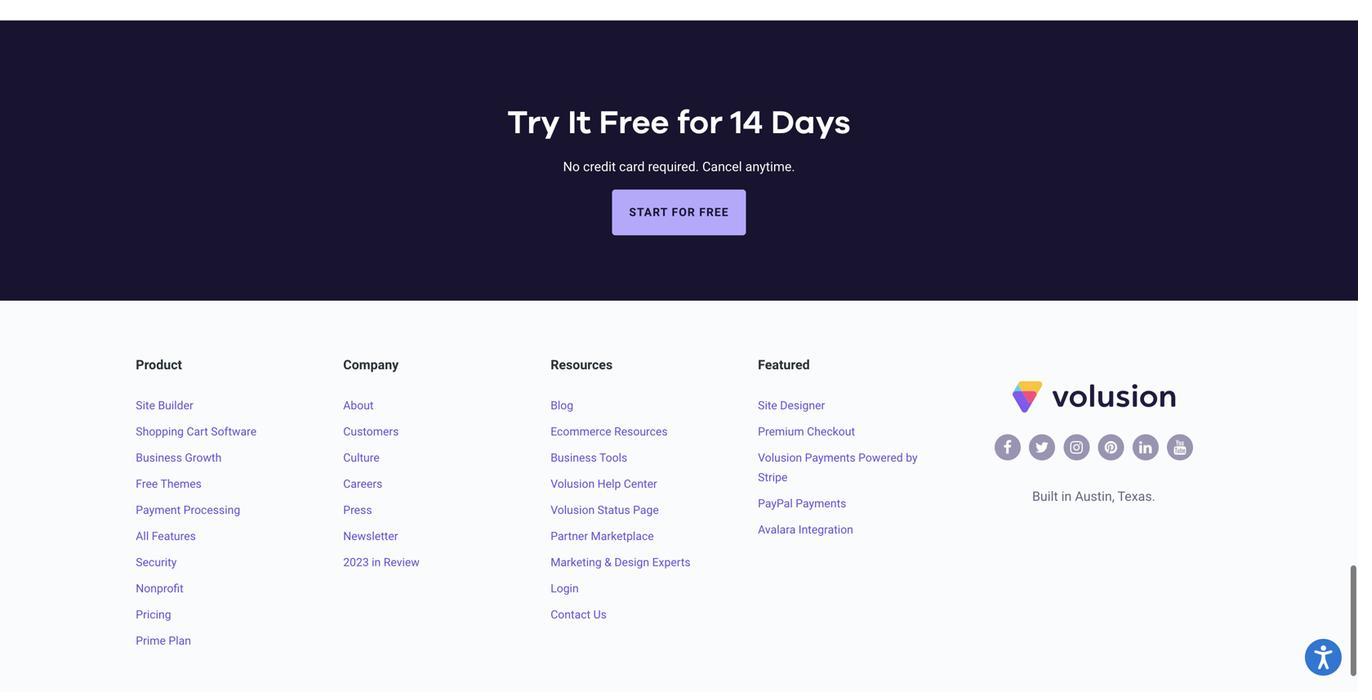 Task type: locate. For each thing, give the bounding box(es) containing it.
volusion help center
[[551, 477, 658, 491]]

partner marketplace link
[[551, 529, 654, 543]]

security
[[136, 556, 177, 569]]

payment
[[136, 503, 181, 517]]

payments for paypal
[[796, 497, 847, 510]]

blog
[[551, 399, 574, 412]]

help
[[598, 477, 621, 491]]

2 vertical spatial volusion
[[551, 503, 595, 517]]

marketing & design experts
[[551, 556, 691, 569]]

site for product
[[136, 399, 155, 412]]

themes
[[161, 477, 202, 491]]

&
[[605, 556, 612, 569]]

in right 2023
[[372, 556, 381, 569]]

volusion help center link
[[551, 477, 658, 491]]

volusion up partner
[[551, 503, 595, 517]]

free up payment
[[136, 477, 158, 491]]

no credit card required. cancel anytime.
[[563, 159, 796, 175]]

0 horizontal spatial resources
[[551, 357, 613, 372]]

austin,
[[1076, 489, 1115, 504]]

volusion status page link
[[551, 503, 659, 517]]

pricing
[[136, 608, 171, 621]]

customers
[[343, 425, 399, 438]]

1 vertical spatial payments
[[796, 497, 847, 510]]

volusion for volusion help center
[[551, 477, 595, 491]]

follow volusion on instagram image
[[1071, 440, 1084, 455]]

follow volusion on pinterest image
[[1105, 440, 1118, 455]]

0 horizontal spatial business
[[136, 451, 182, 464]]

stripe
[[758, 471, 788, 484]]

site designer
[[758, 399, 826, 412]]

volusion payments powered by stripe
[[758, 451, 918, 484]]

blog link
[[551, 399, 574, 412]]

customers link
[[343, 425, 399, 438]]

0 horizontal spatial site
[[136, 399, 155, 412]]

free
[[599, 107, 670, 140], [136, 477, 158, 491]]

required.
[[648, 159, 699, 175]]

careers
[[343, 477, 383, 491]]

volusion for volusion status page
[[551, 503, 595, 517]]

1 vertical spatial resources
[[615, 425, 668, 438]]

volusion inside volusion payments powered by stripe
[[758, 451, 803, 464]]

payment processing link
[[136, 503, 240, 517]]

marketing
[[551, 556, 602, 569]]

resources up blog
[[551, 357, 613, 372]]

1 horizontal spatial resources
[[615, 425, 668, 438]]

1 horizontal spatial site
[[758, 399, 778, 412]]

2 business from the left
[[551, 451, 597, 464]]

in right built
[[1062, 489, 1072, 504]]

integration
[[799, 523, 854, 536]]

1 vertical spatial volusion
[[551, 477, 595, 491]]

1 horizontal spatial in
[[1062, 489, 1072, 504]]

builder
[[158, 399, 193, 412]]

site designer link
[[758, 399, 826, 412]]

checkout
[[807, 425, 856, 438]]

newsletter
[[343, 529, 398, 543]]

paypal payments
[[758, 497, 847, 510]]

business for product
[[136, 451, 182, 464]]

0 vertical spatial volusion
[[758, 451, 803, 464]]

powered
[[859, 451, 904, 464]]

free up card at the left top of the page
[[599, 107, 670, 140]]

0 vertical spatial resources
[[551, 357, 613, 372]]

business
[[136, 451, 182, 464], [551, 451, 597, 464]]

in
[[1062, 489, 1072, 504], [372, 556, 381, 569]]

resources up tools
[[615, 425, 668, 438]]

all features link
[[136, 529, 196, 543]]

1 vertical spatial free
[[136, 477, 158, 491]]

plan
[[169, 634, 191, 648]]

site up shopping
[[136, 399, 155, 412]]

follow volusion on facebook image
[[1004, 440, 1012, 455]]

1 horizontal spatial business
[[551, 451, 597, 464]]

texas.
[[1118, 489, 1156, 504]]

no
[[563, 159, 580, 175]]

tools
[[600, 451, 628, 464]]

it
[[568, 107, 591, 140]]

payments inside volusion payments powered by stripe
[[805, 451, 856, 464]]

payments down checkout
[[805, 451, 856, 464]]

business tools link
[[551, 451, 628, 464]]

business growth link
[[136, 451, 222, 464]]

volusion down business tools
[[551, 477, 595, 491]]

start for free link
[[612, 190, 746, 235]]

site up premium
[[758, 399, 778, 412]]

0 horizontal spatial in
[[372, 556, 381, 569]]

press link
[[343, 503, 372, 517]]

business down the ecommerce on the left of the page
[[551, 451, 597, 464]]

growth
[[185, 451, 222, 464]]

payments up integration
[[796, 497, 847, 510]]

1 business from the left
[[136, 451, 182, 464]]

2023 in review link
[[343, 556, 420, 569]]

software
[[211, 425, 257, 438]]

anytime.
[[746, 159, 796, 175]]

about link
[[343, 399, 374, 412]]

press
[[343, 503, 372, 517]]

shopping
[[136, 425, 184, 438]]

1 site from the left
[[136, 399, 155, 412]]

2 site from the left
[[758, 399, 778, 412]]

avalara integration
[[758, 523, 854, 536]]

shopping cart software
[[136, 425, 257, 438]]

free
[[700, 205, 729, 219]]

0 vertical spatial payments
[[805, 451, 856, 464]]

0 vertical spatial free
[[599, 107, 670, 140]]

follow volusion on youtube image
[[1174, 440, 1187, 455]]

0 vertical spatial in
[[1062, 489, 1072, 504]]

site
[[136, 399, 155, 412], [758, 399, 778, 412]]

resources
[[551, 357, 613, 372], [615, 425, 668, 438]]

1 vertical spatial in
[[372, 556, 381, 569]]

business down shopping
[[136, 451, 182, 464]]

login
[[551, 582, 579, 595]]

free themes
[[136, 477, 202, 491]]

premium
[[758, 425, 805, 438]]

culture link
[[343, 451, 380, 464]]

volusion up stripe
[[758, 451, 803, 464]]

days
[[771, 107, 851, 140]]

contact
[[551, 608, 591, 621]]



Task type: describe. For each thing, give the bounding box(es) containing it.
avalara
[[758, 523, 796, 536]]

follow volusion on linkedin image
[[1140, 440, 1153, 455]]

design
[[615, 556, 650, 569]]

0 horizontal spatial free
[[136, 477, 158, 491]]

ecommerce software by volusion image
[[1010, 379, 1179, 427]]

site for featured
[[758, 399, 778, 412]]

payments for volusion
[[805, 451, 856, 464]]

2023 in review
[[343, 556, 420, 569]]

built in austin, texas.
[[1033, 489, 1156, 504]]

start
[[629, 205, 668, 219]]

contact us link
[[551, 608, 607, 621]]

contact us
[[551, 608, 607, 621]]

premium checkout
[[758, 425, 856, 438]]

volusion status page
[[551, 503, 659, 517]]

prime plan
[[136, 634, 191, 648]]

marketplace
[[591, 529, 654, 543]]

nonprofit link
[[136, 582, 184, 595]]

try it free for 14 days
[[508, 107, 851, 140]]

premium checkout link
[[758, 425, 856, 438]]

follow volusion on twitter image
[[1036, 440, 1050, 455]]

us
[[594, 608, 607, 621]]

for
[[672, 205, 696, 219]]

volusion payments powered by stripe link
[[758, 451, 918, 484]]

for
[[678, 107, 723, 140]]

business growth
[[136, 451, 222, 464]]

business tools
[[551, 451, 628, 464]]

2023
[[343, 556, 369, 569]]

paypal payments link
[[758, 497, 847, 510]]

all features
[[136, 529, 196, 543]]

site builder
[[136, 399, 193, 412]]

status
[[598, 503, 631, 517]]

designer
[[781, 399, 826, 412]]

product
[[136, 357, 182, 372]]

security link
[[136, 556, 177, 569]]

volusion for volusion payments powered by stripe
[[758, 451, 803, 464]]

built
[[1033, 489, 1059, 504]]

careers link
[[343, 477, 383, 491]]

ecommerce
[[551, 425, 612, 438]]

login link
[[551, 582, 579, 595]]

by
[[906, 451, 918, 464]]

14
[[731, 107, 763, 140]]

cancel
[[703, 159, 742, 175]]

ecommerce resources
[[551, 425, 668, 438]]

in for austin,
[[1062, 489, 1072, 504]]

paypal
[[758, 497, 793, 510]]

review
[[384, 556, 420, 569]]

prime
[[136, 634, 166, 648]]

credit
[[583, 159, 616, 175]]

start for free
[[629, 205, 729, 219]]

page
[[633, 503, 659, 517]]

site builder link
[[136, 399, 193, 412]]

pricing link
[[136, 608, 171, 621]]

partner
[[551, 529, 588, 543]]

card
[[620, 159, 645, 175]]

prime plan link
[[136, 634, 191, 648]]

all
[[136, 529, 149, 543]]

nonprofit
[[136, 582, 184, 595]]

featured
[[758, 357, 810, 372]]

center
[[624, 477, 658, 491]]

company
[[343, 357, 399, 372]]

marketing & design experts link
[[551, 556, 691, 569]]

processing
[[184, 503, 240, 517]]

shopping cart software link
[[136, 425, 257, 438]]

free themes link
[[136, 477, 202, 491]]

partner marketplace
[[551, 529, 654, 543]]

try
[[508, 107, 560, 140]]

about
[[343, 399, 374, 412]]

open accessibe: accessibility options, statement and help image
[[1315, 645, 1333, 669]]

business for resources
[[551, 451, 597, 464]]

cart
[[187, 425, 208, 438]]

1 horizontal spatial free
[[599, 107, 670, 140]]

ecommerce resources link
[[551, 425, 668, 438]]

in for review
[[372, 556, 381, 569]]

avalara integration link
[[758, 523, 854, 536]]



Task type: vqa. For each thing, say whether or not it's contained in the screenshot.
in for Austin,
yes



